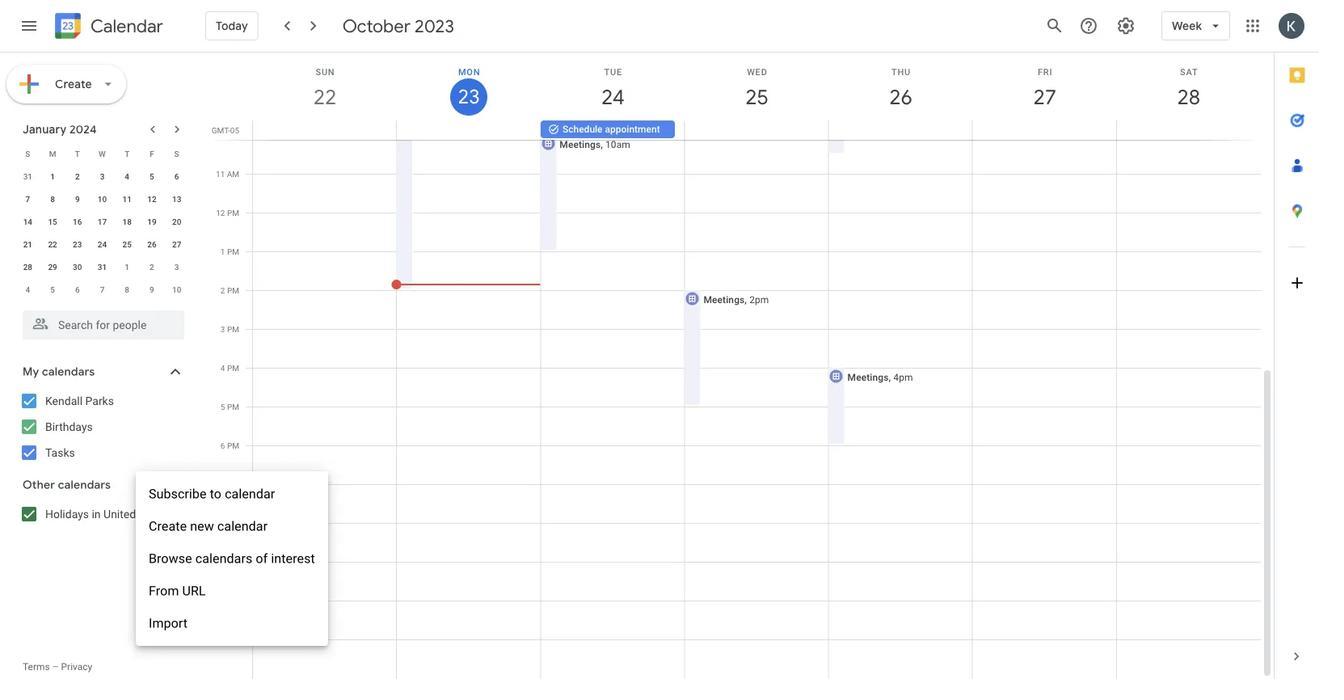 Task type: describe. For each thing, give the bounding box(es) containing it.
15
[[48, 217, 57, 226]]

tue
[[604, 67, 623, 77]]

pm for 8 pm
[[227, 518, 239, 528]]

11 pm
[[216, 635, 239, 644]]

october 2023
[[343, 15, 454, 37]]

29
[[48, 262, 57, 272]]

meetings , 4pm
[[848, 371, 913, 383]]

3 pm
[[221, 324, 239, 334]]

gmt-
[[212, 125, 230, 135]]

6 for february 6 element
[[75, 285, 80, 294]]

settings menu image
[[1117, 16, 1136, 36]]

22 inside 22 element
[[48, 239, 57, 249]]

tue 24
[[600, 67, 624, 110]]

12 element
[[142, 189, 162, 209]]

states
[[139, 507, 171, 521]]

1 t from the left
[[75, 149, 80, 158]]

meetings , 10am
[[560, 139, 631, 150]]

mon 23
[[457, 67, 480, 110]]

privacy
[[61, 661, 92, 673]]

22 inside grid
[[312, 84, 336, 110]]

row containing 31
[[15, 165, 189, 188]]

6 pm
[[221, 441, 239, 450]]

kendall parks
[[45, 394, 114, 407]]

to
[[210, 486, 222, 502]]

9 pm
[[221, 557, 239, 567]]

row containing 21
[[15, 233, 189, 255]]

support image
[[1079, 16, 1099, 36]]

9 for 9 pm
[[221, 557, 225, 567]]

2 for february 2 'element' at the top of page
[[150, 262, 154, 272]]

pm for 1 pm
[[227, 247, 239, 256]]

holidays
[[45, 507, 89, 521]]

20 element
[[167, 212, 186, 231]]

of
[[256, 551, 268, 566]]

row containing 7
[[15, 188, 189, 210]]

schedule
[[563, 124, 603, 135]]

united
[[104, 507, 136, 521]]

schedule appointment
[[563, 124, 660, 135]]

pm for 11 pm
[[227, 635, 239, 644]]

terms link
[[23, 661, 50, 673]]

january
[[23, 122, 67, 137]]

16 element
[[68, 212, 87, 231]]

11 for 11 am
[[216, 169, 225, 179]]

14
[[23, 217, 32, 226]]

, for 4pm
[[889, 371, 891, 383]]

25 inside "element"
[[122, 239, 132, 249]]

4 cell from the left
[[829, 120, 973, 140]]

holidays in united states
[[45, 507, 171, 521]]

subscribe
[[149, 486, 207, 502]]

18 element
[[117, 212, 137, 231]]

0 horizontal spatial 2
[[75, 171, 80, 181]]

today
[[216, 19, 248, 33]]

birthdays
[[45, 420, 93, 433]]

fri 27
[[1033, 67, 1056, 110]]

21
[[23, 239, 32, 249]]

february 7 element
[[93, 280, 112, 299]]

2 s from the left
[[174, 149, 179, 158]]

30 element
[[68, 257, 87, 276]]

other calendars
[[23, 478, 111, 492]]

3 cell from the left
[[685, 120, 829, 140]]

february 1 element
[[117, 257, 137, 276]]

23 element
[[68, 234, 87, 254]]

pm for 6 pm
[[227, 441, 239, 450]]

2pm
[[750, 294, 769, 305]]

january 2024 grid
[[15, 142, 189, 301]]

january 2024
[[23, 122, 97, 137]]

17
[[98, 217, 107, 226]]

10 element
[[93, 189, 112, 209]]

row containing 4
[[15, 278, 189, 301]]

browse calendars of interest
[[149, 551, 315, 566]]

1 cell from the left
[[253, 120, 397, 140]]

1 for february 1 element
[[125, 262, 129, 272]]

new
[[190, 519, 214, 534]]

create for create new calendar
[[149, 519, 187, 534]]

meetings for meetings , 2pm
[[704, 294, 745, 305]]

13 element
[[167, 189, 186, 209]]

february 4 element
[[18, 280, 37, 299]]

0 vertical spatial 26
[[889, 84, 912, 110]]

pm for 4 pm
[[227, 363, 239, 373]]

meetings , 2pm
[[704, 294, 769, 305]]

2024
[[70, 122, 97, 137]]

schedule appointment row
[[246, 120, 1274, 140]]

calendars inside menu
[[195, 551, 252, 566]]

19
[[147, 217, 157, 226]]

16
[[73, 217, 82, 226]]

calendar heading
[[87, 15, 163, 38]]

–
[[52, 661, 59, 673]]

row containing 28
[[15, 255, 189, 278]]

terms – privacy
[[23, 661, 92, 673]]

create button
[[6, 65, 126, 103]]

pm for 5 pm
[[227, 402, 239, 412]]

2 for 2 pm
[[221, 285, 225, 295]]

12 pm
[[216, 208, 239, 217]]

browse
[[149, 551, 192, 566]]

privacy link
[[61, 661, 92, 673]]

5 for 5 pm
[[221, 402, 225, 412]]

29 element
[[43, 257, 62, 276]]

31 for 31 element
[[98, 262, 107, 272]]

my calendars
[[23, 365, 95, 379]]

w
[[99, 149, 106, 158]]

0 vertical spatial 28
[[1177, 84, 1200, 110]]

pm for 3 pm
[[227, 324, 239, 334]]

2 cell from the left
[[397, 120, 541, 140]]

2 t from the left
[[125, 149, 130, 158]]

12 for 12
[[147, 194, 157, 204]]

calendar for subscribe to calendar
[[225, 486, 275, 502]]

sat
[[1180, 67, 1199, 77]]

f
[[150, 149, 154, 158]]

0 vertical spatial 6
[[174, 171, 179, 181]]

week button
[[1162, 6, 1230, 45]]

my
[[23, 365, 39, 379]]

row containing s
[[15, 142, 189, 165]]

my calendars list
[[3, 388, 200, 466]]

28 link
[[1171, 78, 1208, 116]]

19 element
[[142, 212, 162, 231]]

25 link
[[739, 78, 776, 116]]

grid containing 22
[[207, 53, 1274, 679]]

0 horizontal spatial 3
[[100, 171, 105, 181]]

4 for 4 pm
[[221, 363, 225, 373]]

kendall
[[45, 394, 83, 407]]

wed 25
[[745, 67, 768, 110]]

23 inside mon 23
[[457, 84, 479, 110]]

4pm
[[894, 371, 913, 383]]

18
[[122, 217, 132, 226]]

0 horizontal spatial 8
[[50, 194, 55, 204]]

26 link
[[883, 78, 920, 116]]

sun
[[316, 67, 335, 77]]

31 for december 31 'element' at the left of the page
[[23, 171, 32, 181]]

february 10 element
[[167, 280, 186, 299]]

Search for people text field
[[32, 310, 175, 340]]

am
[[227, 169, 239, 179]]

9 for february 9 element
[[150, 285, 154, 294]]

8 for 8 pm
[[221, 518, 225, 528]]

3 for 3 pm
[[221, 324, 225, 334]]

pm for 7 pm
[[227, 479, 239, 489]]

7 for 7 pm
[[221, 479, 225, 489]]



Task type: vqa. For each thing, say whether or not it's contained in the screenshot.
1 Am
no



Task type: locate. For each thing, give the bounding box(es) containing it.
7 up 14 "element"
[[25, 194, 30, 204]]

28 inside row
[[23, 262, 32, 272]]

calendars for my calendars
[[42, 365, 95, 379]]

t left the f
[[125, 149, 130, 158]]

pm up "5 pm" on the left of the page
[[227, 363, 239, 373]]

0 vertical spatial create
[[55, 77, 92, 91]]

24 link
[[595, 78, 632, 116]]

calendars down create new calendar
[[195, 551, 252, 566]]

0 horizontal spatial ,
[[601, 139, 603, 150]]

5 down 29 element
[[50, 285, 55, 294]]

calendar element
[[52, 10, 163, 45]]

pm right "new"
[[227, 518, 239, 528]]

s right the f
[[174, 149, 179, 158]]

0 vertical spatial 25
[[745, 84, 768, 110]]

23 link
[[450, 78, 488, 116]]

5 up the 6 pm
[[221, 402, 225, 412]]

mon
[[458, 67, 480, 77]]

february 9 element
[[142, 280, 162, 299]]

1 row from the top
[[15, 142, 189, 165]]

8 up 15 element
[[50, 194, 55, 204]]

11 element
[[117, 189, 137, 209]]

1 horizontal spatial 31
[[98, 262, 107, 272]]

add other calendars image
[[141, 476, 157, 492]]

10 up 17
[[98, 194, 107, 204]]

31 up 14
[[23, 171, 32, 181]]

s up december 31 'element' at the left of the page
[[25, 149, 30, 158]]

1 vertical spatial 28
[[23, 262, 32, 272]]

1 s from the left
[[25, 149, 30, 158]]

14 element
[[18, 212, 37, 231]]

1 vertical spatial 31
[[98, 262, 107, 272]]

3 up february 10 'element'
[[174, 262, 179, 272]]

2 vertical spatial 8
[[221, 518, 225, 528]]

meetings left 2pm
[[704, 294, 745, 305]]

24 down tue
[[600, 84, 624, 110]]

31
[[23, 171, 32, 181], [98, 262, 107, 272]]

,
[[601, 139, 603, 150], [745, 294, 747, 305], [889, 371, 891, 383]]

2 horizontal spatial 7
[[221, 479, 225, 489]]

8 down february 1 element
[[125, 285, 129, 294]]

, left 10am
[[601, 139, 603, 150]]

31 element
[[93, 257, 112, 276]]

calendar
[[225, 486, 275, 502], [217, 519, 268, 534]]

row down w
[[15, 165, 189, 188]]

0 vertical spatial 11
[[216, 169, 225, 179]]

url
[[182, 583, 206, 599]]

2 vertical spatial 2
[[221, 285, 225, 295]]

1 vertical spatial 12
[[216, 208, 225, 217]]

0 vertical spatial 2
[[75, 171, 80, 181]]

other calendars button
[[3, 472, 200, 498]]

february 3 element
[[167, 257, 186, 276]]

row up 17 element
[[15, 188, 189, 210]]

4
[[125, 171, 129, 181], [25, 285, 30, 294], [221, 363, 225, 373]]

11 for 11
[[122, 194, 132, 204]]

1 down 12 pm in the left top of the page
[[221, 247, 225, 256]]

2 inside 'element'
[[150, 262, 154, 272]]

22 down sun
[[312, 84, 336, 110]]

create inside add calendars. menu
[[149, 519, 187, 534]]

1 vertical spatial calendar
[[217, 519, 268, 534]]

0 horizontal spatial 6
[[75, 285, 80, 294]]

2
[[75, 171, 80, 181], [150, 262, 154, 272], [221, 285, 225, 295]]

25
[[745, 84, 768, 110], [122, 239, 132, 249]]

2 horizontal spatial meetings
[[848, 371, 889, 383]]

0 vertical spatial 22
[[312, 84, 336, 110]]

0 vertical spatial 1
[[50, 171, 55, 181]]

8 pm
[[221, 518, 239, 528]]

7 up the 8 pm
[[221, 479, 225, 489]]

1 vertical spatial 23
[[73, 239, 82, 249]]

1 vertical spatial 6
[[75, 285, 80, 294]]

10 for february 10 'element'
[[172, 285, 181, 294]]

3 pm from the top
[[227, 285, 239, 295]]

row
[[15, 142, 189, 165], [15, 165, 189, 188], [15, 188, 189, 210], [15, 210, 189, 233], [15, 233, 189, 255], [15, 255, 189, 278], [15, 278, 189, 301]]

2 down 1 pm on the top left of page
[[221, 285, 225, 295]]

3 for february 3 element
[[174, 262, 179, 272]]

0 vertical spatial 3
[[100, 171, 105, 181]]

23 up 30 in the top of the page
[[73, 239, 82, 249]]

24
[[600, 84, 624, 110], [98, 239, 107, 249]]

8 pm from the top
[[227, 479, 239, 489]]

0 vertical spatial 31
[[23, 171, 32, 181]]

row down 2024
[[15, 142, 189, 165]]

6 for 6 pm
[[221, 441, 225, 450]]

7 pm
[[221, 479, 239, 489]]

3 up 10 element
[[100, 171, 105, 181]]

calendars up in
[[58, 478, 111, 492]]

subscribe to calendar
[[149, 486, 275, 502]]

20
[[172, 217, 181, 226]]

27 down fri
[[1033, 84, 1056, 110]]

2 up 16 element
[[75, 171, 80, 181]]

1 horizontal spatial 6
[[174, 171, 179, 181]]

0 horizontal spatial 31
[[23, 171, 32, 181]]

0 horizontal spatial 7
[[25, 194, 30, 204]]

pm right to
[[227, 479, 239, 489]]

t
[[75, 149, 80, 158], [125, 149, 130, 158]]

4 for february 4 element
[[25, 285, 30, 294]]

add calendars. menu
[[136, 471, 328, 646]]

pm
[[227, 208, 239, 217], [227, 247, 239, 256], [227, 285, 239, 295], [227, 324, 239, 334], [227, 363, 239, 373], [227, 402, 239, 412], [227, 441, 239, 450], [227, 479, 239, 489], [227, 518, 239, 528], [227, 557, 239, 567], [227, 635, 239, 644]]

2 vertical spatial meetings
[[848, 371, 889, 383]]

create new calendar
[[149, 519, 268, 534]]

0 vertical spatial 5
[[150, 171, 154, 181]]

10 pm from the top
[[227, 557, 239, 567]]

thu
[[892, 67, 911, 77]]

thu 26
[[889, 67, 912, 110]]

pm for 12 pm
[[227, 208, 239, 217]]

1 horizontal spatial 28
[[1177, 84, 1200, 110]]

28 element
[[18, 257, 37, 276]]

pm down 9 pm
[[227, 635, 239, 644]]

cell down 26 link
[[829, 120, 973, 140]]

1 vertical spatial 27
[[172, 239, 181, 249]]

3 up 4 pm
[[221, 324, 225, 334]]

1 vertical spatial 5
[[50, 285, 55, 294]]

1
[[50, 171, 55, 181], [221, 247, 225, 256], [125, 262, 129, 272]]

0 vertical spatial 9
[[75, 194, 80, 204]]

2 horizontal spatial 6
[[221, 441, 225, 450]]

12 up 19
[[147, 194, 157, 204]]

1 horizontal spatial 27
[[1033, 84, 1056, 110]]

4 down the 28 element
[[25, 285, 30, 294]]

1 vertical spatial 7
[[100, 285, 105, 294]]

february 2 element
[[142, 257, 162, 276]]

2 horizontal spatial 3
[[221, 324, 225, 334]]

5 inside grid
[[221, 402, 225, 412]]

0 horizontal spatial 23
[[73, 239, 82, 249]]

11
[[216, 169, 225, 179], [122, 194, 132, 204], [216, 635, 225, 644]]

1 vertical spatial ,
[[745, 294, 747, 305]]

3
[[100, 171, 105, 181], [174, 262, 179, 272], [221, 324, 225, 334]]

0 vertical spatial ,
[[601, 139, 603, 150]]

tasks
[[45, 446, 75, 459]]

calendar
[[91, 15, 163, 38]]

31 up february 7 element
[[98, 262, 107, 272]]

1 vertical spatial 25
[[122, 239, 132, 249]]

calendars
[[42, 365, 95, 379], [58, 478, 111, 492], [195, 551, 252, 566]]

0 horizontal spatial s
[[25, 149, 30, 158]]

1 vertical spatial 2
[[150, 262, 154, 272]]

1 horizontal spatial meetings
[[704, 294, 745, 305]]

terms
[[23, 661, 50, 673]]

23 inside 23 element
[[73, 239, 82, 249]]

11 for 11 pm
[[216, 635, 225, 644]]

4 pm
[[221, 363, 239, 373]]

, left 4pm
[[889, 371, 891, 383]]

7 row from the top
[[15, 278, 189, 301]]

create up browse
[[149, 519, 187, 534]]

october
[[343, 15, 411, 37]]

1 vertical spatial 9
[[150, 285, 154, 294]]

february 5 element
[[43, 280, 62, 299]]

3 row from the top
[[15, 188, 189, 210]]

appointment
[[605, 124, 660, 135]]

interest
[[271, 551, 315, 566]]

4 row from the top
[[15, 210, 189, 233]]

cell
[[253, 120, 397, 140], [397, 120, 541, 140], [685, 120, 829, 140], [829, 120, 973, 140], [1116, 120, 1260, 140]]

4 up "5 pm" on the left of the page
[[221, 363, 225, 373]]

25 down wed
[[745, 84, 768, 110]]

28 down 21
[[23, 262, 32, 272]]

5 row from the top
[[15, 233, 189, 255]]

26 inside 26 element
[[147, 239, 157, 249]]

2 vertical spatial 11
[[216, 635, 225, 644]]

1 horizontal spatial 12
[[216, 208, 225, 217]]

cell down 28 link
[[1116, 120, 1260, 140]]

0 horizontal spatial create
[[55, 77, 92, 91]]

1 horizontal spatial 8
[[125, 285, 129, 294]]

2 horizontal spatial 2
[[221, 285, 225, 295]]

2 pm
[[221, 285, 239, 295]]

1 horizontal spatial 4
[[125, 171, 129, 181]]

create inside create dropdown button
[[55, 77, 92, 91]]

31 inside 'element'
[[23, 171, 32, 181]]

1 horizontal spatial s
[[174, 149, 179, 158]]

import
[[149, 616, 188, 631]]

0 horizontal spatial 27
[[172, 239, 181, 249]]

sun 22
[[312, 67, 336, 110]]

row containing 14
[[15, 210, 189, 233]]

row up 24 element
[[15, 210, 189, 233]]

0 horizontal spatial 22
[[48, 239, 57, 249]]

1 horizontal spatial 24
[[600, 84, 624, 110]]

5 for february 5 element
[[50, 285, 55, 294]]

calendar right to
[[225, 486, 275, 502]]

11 inside row
[[122, 194, 132, 204]]

1 vertical spatial 3
[[174, 262, 179, 272]]

meetings for meetings , 10am
[[560, 139, 601, 150]]

0 vertical spatial 7
[[25, 194, 30, 204]]

27 link
[[1027, 78, 1064, 116]]

2 vertical spatial 6
[[221, 441, 225, 450]]

6
[[174, 171, 179, 181], [75, 285, 80, 294], [221, 441, 225, 450]]

today button
[[205, 6, 258, 45]]

26 element
[[142, 234, 162, 254]]

1 pm from the top
[[227, 208, 239, 217]]

2 row from the top
[[15, 165, 189, 188]]

cell down '22' link
[[253, 120, 397, 140]]

7 for february 7 element
[[100, 285, 105, 294]]

s
[[25, 149, 30, 158], [174, 149, 179, 158]]

pm down am
[[227, 208, 239, 217]]

1 vertical spatial 11
[[122, 194, 132, 204]]

calendars up kendall
[[42, 365, 95, 379]]

26 down 19
[[147, 239, 157, 249]]

calendars for other calendars
[[58, 478, 111, 492]]

tab list
[[1275, 53, 1319, 634]]

7
[[25, 194, 30, 204], [100, 285, 105, 294], [221, 479, 225, 489]]

10 inside 'element'
[[172, 285, 181, 294]]

7 down 31 element
[[100, 285, 105, 294]]

2 horizontal spatial 5
[[221, 402, 225, 412]]

27 inside row group
[[172, 239, 181, 249]]

pm for 9 pm
[[227, 557, 239, 567]]

24 down 17
[[98, 239, 107, 249]]

4 up 11 element
[[125, 171, 129, 181]]

grid
[[207, 53, 1274, 679]]

1 horizontal spatial 23
[[457, 84, 479, 110]]

pm up 2 pm
[[227, 247, 239, 256]]

t left w
[[75, 149, 80, 158]]

0 horizontal spatial 10
[[98, 194, 107, 204]]

create for create
[[55, 77, 92, 91]]

0 vertical spatial calendars
[[42, 365, 95, 379]]

1 vertical spatial 1
[[221, 247, 225, 256]]

1 pm
[[221, 247, 239, 256]]

2 pm from the top
[[227, 247, 239, 256]]

9 up 16 element
[[75, 194, 80, 204]]

0 vertical spatial calendar
[[225, 486, 275, 502]]

2 horizontal spatial ,
[[889, 371, 891, 383]]

1 horizontal spatial 9
[[150, 285, 154, 294]]

in
[[92, 507, 101, 521]]

22 link
[[306, 78, 344, 116]]

, for 2pm
[[745, 294, 747, 305]]

my calendars button
[[3, 359, 200, 385]]

, for 10am
[[601, 139, 603, 150]]

row group containing 31
[[15, 165, 189, 301]]

1 vertical spatial 22
[[48, 239, 57, 249]]

24 element
[[93, 234, 112, 254]]

0 vertical spatial 23
[[457, 84, 479, 110]]

None search field
[[0, 304, 200, 340]]

22
[[312, 84, 336, 110], [48, 239, 57, 249]]

22 element
[[43, 234, 62, 254]]

13
[[172, 194, 181, 204]]

11 pm from the top
[[227, 635, 239, 644]]

1 horizontal spatial ,
[[745, 294, 747, 305]]

sat 28
[[1177, 67, 1200, 110]]

23 down mon
[[457, 84, 479, 110]]

1 vertical spatial meetings
[[704, 294, 745, 305]]

pm up the 6 pm
[[227, 402, 239, 412]]

0 horizontal spatial 12
[[147, 194, 157, 204]]

6 row from the top
[[15, 255, 189, 278]]

2 vertical spatial ,
[[889, 371, 891, 383]]

12 inside 12 element
[[147, 194, 157, 204]]

meetings down schedule
[[560, 139, 601, 150]]

february 6 element
[[68, 280, 87, 299]]

27 element
[[167, 234, 186, 254]]

2 vertical spatial 3
[[221, 324, 225, 334]]

meetings for meetings , 4pm
[[848, 371, 889, 383]]

5 down the f
[[150, 171, 154, 181]]

1 horizontal spatial 7
[[100, 285, 105, 294]]

6 down "5 pm" on the left of the page
[[221, 441, 225, 450]]

9 down february 2 'element' at the top of page
[[150, 285, 154, 294]]

february 8 element
[[117, 280, 137, 299]]

1 vertical spatial 4
[[25, 285, 30, 294]]

21 element
[[18, 234, 37, 254]]

meetings left 4pm
[[848, 371, 889, 383]]

calendars inside "dropdown button"
[[42, 365, 95, 379]]

3 inside grid
[[221, 324, 225, 334]]

6 pm from the top
[[227, 402, 239, 412]]

schedule appointment button
[[541, 120, 675, 138]]

26 down "thu"
[[889, 84, 912, 110]]

m
[[49, 149, 56, 158]]

2 horizontal spatial 8
[[221, 518, 225, 528]]

10am
[[606, 139, 631, 150]]

calendar for create new calendar
[[217, 519, 268, 534]]

2 vertical spatial 1
[[125, 262, 129, 272]]

1 down m
[[50, 171, 55, 181]]

0 vertical spatial 27
[[1033, 84, 1056, 110]]

2 vertical spatial 7
[[221, 479, 225, 489]]

0 horizontal spatial 1
[[50, 171, 55, 181]]

26
[[889, 84, 912, 110], [147, 239, 157, 249]]

pm down 2 pm
[[227, 324, 239, 334]]

1 for 1 pm
[[221, 247, 225, 256]]

25 down 18
[[122, 239, 132, 249]]

calendars inside dropdown button
[[58, 478, 111, 492]]

from url
[[149, 583, 206, 599]]

, left 2pm
[[745, 294, 747, 305]]

row down 31 element
[[15, 278, 189, 301]]

1 horizontal spatial 5
[[150, 171, 154, 181]]

calendar up browse calendars of interest
[[217, 519, 268, 534]]

8 for february 8 element
[[125, 285, 129, 294]]

1 vertical spatial create
[[149, 519, 187, 534]]

cell down 25 link
[[685, 120, 829, 140]]

10 down february 3 element
[[172, 285, 181, 294]]

7 pm from the top
[[227, 441, 239, 450]]

2023
[[415, 15, 454, 37]]

5 pm from the top
[[227, 363, 239, 373]]

cell down "23" "link"
[[397, 120, 541, 140]]

row group
[[15, 165, 189, 301]]

0 vertical spatial 12
[[147, 194, 157, 204]]

other
[[23, 478, 55, 492]]

6 down 30 element on the left top of the page
[[75, 285, 80, 294]]

0 vertical spatial 8
[[50, 194, 55, 204]]

1 vertical spatial 10
[[172, 285, 181, 294]]

1 horizontal spatial 1
[[125, 262, 129, 272]]

0 horizontal spatial 9
[[75, 194, 80, 204]]

0 horizontal spatial 24
[[98, 239, 107, 249]]

row down 17 element
[[15, 233, 189, 255]]

5 cell from the left
[[1116, 120, 1260, 140]]

december 31 element
[[18, 167, 37, 186]]

12 down '11 am'
[[216, 208, 225, 217]]

main drawer image
[[19, 16, 39, 36]]

6 up 13 element
[[174, 171, 179, 181]]

1 vertical spatial calendars
[[58, 478, 111, 492]]

pm for 2 pm
[[227, 285, 239, 295]]

create up 2024
[[55, 77, 92, 91]]

8 inside grid
[[221, 518, 225, 528]]

parks
[[85, 394, 114, 407]]

1 vertical spatial 26
[[147, 239, 157, 249]]

25 element
[[117, 234, 137, 254]]

2 vertical spatial 5
[[221, 402, 225, 412]]

9 down create new calendar
[[221, 557, 225, 567]]

15 element
[[43, 212, 62, 231]]

1 vertical spatial 24
[[98, 239, 107, 249]]

0 horizontal spatial 28
[[23, 262, 32, 272]]

fri
[[1038, 67, 1053, 77]]

pm down "5 pm" on the left of the page
[[227, 441, 239, 450]]

pm down 1 pm on the top left of page
[[227, 285, 239, 295]]

8 right "new"
[[221, 518, 225, 528]]

1 horizontal spatial 10
[[172, 285, 181, 294]]

0 horizontal spatial 5
[[50, 285, 55, 294]]

28 down sat
[[1177, 84, 1200, 110]]

25 inside wed 25
[[745, 84, 768, 110]]

05
[[230, 125, 239, 135]]

1 up february 8 element
[[125, 262, 129, 272]]

22 up 29
[[48, 239, 57, 249]]

12 for 12 pm
[[216, 208, 225, 217]]

0 horizontal spatial 25
[[122, 239, 132, 249]]

week
[[1172, 19, 1202, 33]]

23
[[457, 84, 479, 110], [73, 239, 82, 249]]

1 horizontal spatial t
[[125, 149, 130, 158]]

24 inside row
[[98, 239, 107, 249]]

27 down 20
[[172, 239, 181, 249]]

10 for 10 element
[[98, 194, 107, 204]]

1 horizontal spatial 3
[[174, 262, 179, 272]]

row up february 7 element
[[15, 255, 189, 278]]

2 up february 9 element
[[150, 262, 154, 272]]

0 vertical spatial 24
[[600, 84, 624, 110]]

4 pm from the top
[[227, 324, 239, 334]]

9 pm from the top
[[227, 518, 239, 528]]

28
[[1177, 84, 1200, 110], [23, 262, 32, 272]]

pm left of
[[227, 557, 239, 567]]

0 vertical spatial meetings
[[560, 139, 601, 150]]

11 am
[[216, 169, 239, 179]]

gmt-05
[[212, 125, 239, 135]]

17 element
[[93, 212, 112, 231]]



